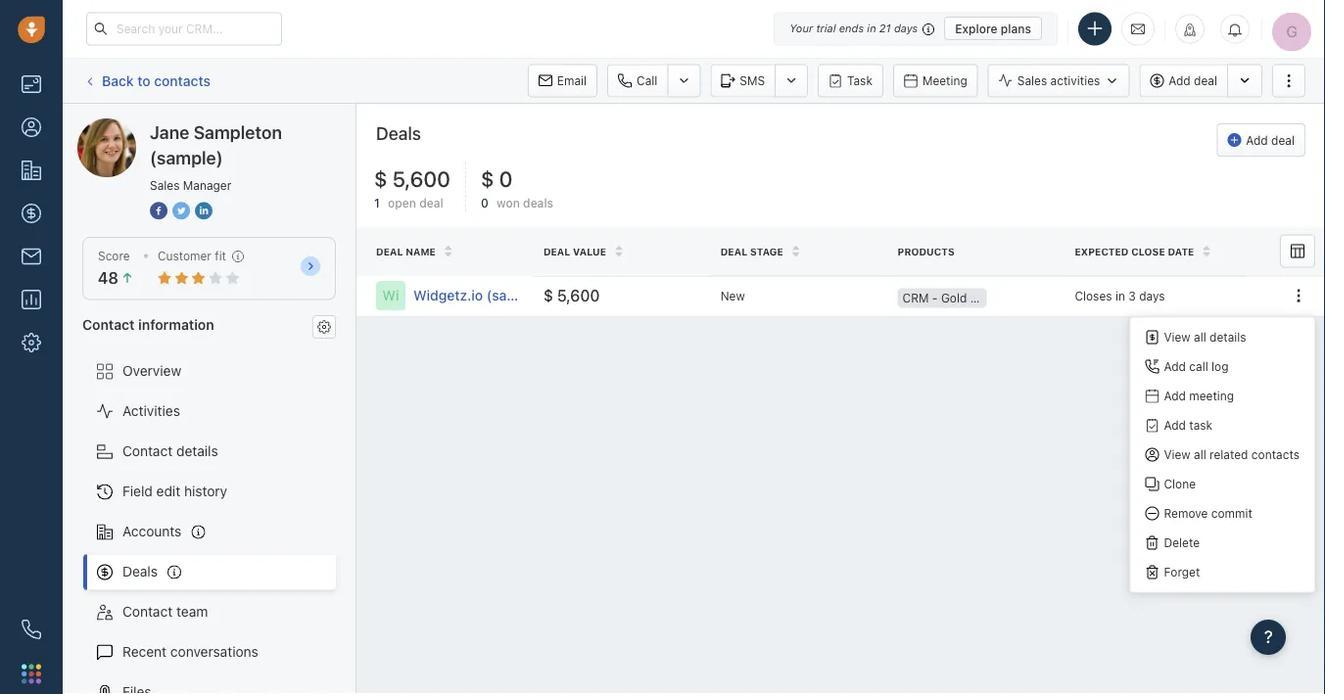 Task type: describe. For each thing, give the bounding box(es) containing it.
1 horizontal spatial in
[[1116, 289, 1126, 302]]

activities
[[1051, 74, 1101, 88]]

log
[[1212, 360, 1229, 374]]

view all details
[[1164, 331, 1247, 344]]

team
[[176, 604, 208, 620]]

add meeting
[[1164, 389, 1235, 403]]

conversations
[[170, 644, 258, 660]]

add call log
[[1164, 360, 1229, 374]]

1 horizontal spatial jane
[[150, 121, 189, 143]]

1 vertical spatial 0
[[481, 197, 489, 210]]

open
[[388, 197, 416, 210]]

call link
[[607, 64, 668, 97]]

back
[[102, 72, 134, 88]]

related
[[1252, 245, 1298, 257]]

value
[[573, 246, 607, 257]]

1
[[374, 197, 380, 210]]

related
[[1210, 448, 1249, 462]]

sampleton down back to contacts
[[151, 118, 218, 134]]

trial
[[817, 22, 836, 35]]

view all related contacts
[[1164, 448, 1300, 462]]

remove commit
[[1164, 507, 1253, 521]]

field edit history
[[122, 484, 227, 500]]

task button
[[818, 64, 884, 97]]

commit
[[1212, 507, 1253, 521]]

date
[[1168, 246, 1195, 257]]

remove
[[1164, 507, 1208, 521]]

5,600 for $ 5,600 1 open deal
[[392, 166, 451, 191]]

meeting button
[[893, 64, 979, 97]]

task
[[848, 74, 873, 88]]

customer
[[158, 249, 212, 263]]

$ 5,600
[[544, 286, 600, 304]]

deal name
[[376, 246, 436, 257]]

5,600 for $ 5,600
[[557, 286, 600, 304]]

0 vertical spatial add deal
[[1169, 74, 1218, 88]]

view for view all related contacts
[[1164, 448, 1191, 462]]

facebook circled image
[[150, 200, 168, 221]]

clone
[[1164, 478, 1196, 491]]

sales for sales manager
[[150, 178, 180, 192]]

deal for deal name
[[376, 246, 403, 257]]

sales activities
[[1018, 74, 1101, 88]]

history
[[184, 484, 227, 500]]

contact information
[[82, 316, 214, 332]]

linkedin circled image
[[195, 200, 213, 221]]

information
[[138, 316, 214, 332]]

delete
[[1164, 536, 1200, 550]]

score
[[98, 249, 130, 263]]

2 vertical spatial (sample)
[[487, 287, 544, 303]]

0 vertical spatial details
[[1210, 331, 1247, 344]]

(sample) inside jane sampleton (sample)
[[150, 147, 223, 168]]

jane sampleton (sample) up sales manager
[[117, 118, 277, 134]]

overview
[[122, 363, 181, 379]]

contact details
[[122, 443, 218, 460]]

48 button
[[98, 269, 134, 288]]

field
[[122, 484, 153, 500]]

email
[[557, 74, 587, 88]]

email button
[[528, 64, 598, 97]]

explore
[[955, 22, 998, 35]]

add task
[[1164, 419, 1213, 433]]

widgetz.io (sample) link
[[413, 286, 544, 305]]

widgetz.io
[[413, 287, 483, 303]]

Search your CRM... text field
[[86, 12, 282, 46]]

freshworks switcher image
[[22, 665, 41, 684]]

1 horizontal spatial days
[[1140, 289, 1165, 302]]

accounts
[[122, 524, 182, 540]]

contact for contact details
[[122, 443, 173, 460]]

customer fit
[[158, 249, 226, 263]]

back to contacts link
[[82, 65, 212, 96]]

deal for deal stage
[[721, 246, 748, 257]]

closes in 3 days
[[1075, 289, 1165, 302]]

contact for contact team
[[122, 604, 173, 620]]

sales for sales activities
[[1018, 74, 1048, 88]]

your
[[790, 22, 813, 35]]

related cont
[[1252, 245, 1326, 257]]

call
[[637, 74, 658, 88]]

contact team
[[122, 604, 208, 620]]

meeting
[[1190, 389, 1235, 403]]



Task type: vqa. For each thing, say whether or not it's contained in the screenshot.
the rightmost $
yes



Task type: locate. For each thing, give the bounding box(es) containing it.
explore plans
[[955, 22, 1032, 35]]

0 vertical spatial deals
[[376, 122, 421, 144]]

sms button
[[711, 64, 775, 97]]

deals down accounts
[[122, 564, 158, 580]]

contact down activities
[[122, 443, 173, 460]]

all for details
[[1194, 331, 1207, 344]]

1 horizontal spatial contacts
[[1252, 448, 1300, 462]]

deal left the stage
[[721, 246, 748, 257]]

products
[[898, 245, 955, 257]]

details
[[1210, 331, 1247, 344], [176, 443, 218, 460]]

5,600 inside $ 5,600 1 open deal
[[392, 166, 451, 191]]

0 horizontal spatial contacts
[[154, 72, 211, 88]]

0 horizontal spatial in
[[867, 22, 877, 35]]

0 horizontal spatial 5,600
[[392, 166, 451, 191]]

0 up 'won'
[[499, 166, 513, 191]]

0 horizontal spatial 0
[[481, 197, 489, 210]]

0 horizontal spatial jane
[[117, 118, 147, 134]]

0 vertical spatial all
[[1194, 331, 1207, 344]]

1 vertical spatial details
[[176, 443, 218, 460]]

recent conversations
[[122, 644, 258, 660]]

jane down back to contacts
[[150, 121, 189, 143]]

sales up facebook circled image
[[150, 178, 180, 192]]

won
[[497, 197, 520, 210]]

$ 5,600 1 open deal
[[374, 166, 451, 210]]

5,600 up open
[[392, 166, 451, 191]]

1 vertical spatial add deal button
[[1217, 123, 1306, 157]]

2 vertical spatial contact
[[122, 604, 173, 620]]

phone element
[[12, 610, 51, 650]]

expected close date
[[1075, 246, 1195, 257]]

1 horizontal spatial deals
[[376, 122, 421, 144]]

48
[[98, 269, 118, 288]]

contact up recent
[[122, 604, 173, 620]]

deal inside $ 5,600 1 open deal
[[420, 197, 444, 210]]

meeting
[[923, 74, 968, 88]]

0 vertical spatial add deal button
[[1140, 64, 1228, 97]]

sales manager
[[150, 178, 232, 192]]

edit
[[156, 484, 180, 500]]

back to contacts
[[102, 72, 211, 88]]

1 vertical spatial days
[[1140, 289, 1165, 302]]

jane sampleton (sample) up manager
[[150, 121, 282, 168]]

contacts
[[154, 72, 211, 88], [1252, 448, 1300, 462]]

your trial ends in 21 days
[[790, 22, 918, 35]]

to
[[137, 72, 151, 88]]

1 deal from the left
[[376, 246, 403, 257]]

call button
[[607, 64, 668, 97]]

0 horizontal spatial $
[[374, 166, 388, 191]]

1 vertical spatial in
[[1116, 289, 1126, 302]]

$ for $ 0
[[481, 166, 494, 191]]

deal stage
[[721, 246, 784, 257]]

0 vertical spatial contacts
[[154, 72, 211, 88]]

add
[[1169, 74, 1191, 88], [1247, 133, 1269, 147], [1164, 360, 1186, 374], [1164, 389, 1186, 403], [1164, 419, 1186, 433]]

0 vertical spatial days
[[894, 22, 918, 35]]

0 horizontal spatial deal
[[420, 197, 444, 210]]

1 horizontal spatial deal
[[1194, 74, 1218, 88]]

stage
[[750, 246, 784, 257]]

1 all from the top
[[1194, 331, 1207, 344]]

$ inside $ 0 0 won deals
[[481, 166, 494, 191]]

(sample) up sales manager
[[150, 147, 223, 168]]

forget
[[1164, 566, 1201, 580]]

details up 'log' on the bottom right
[[1210, 331, 1247, 344]]

close
[[1132, 246, 1166, 257]]

1 view from the top
[[1164, 331, 1191, 344]]

cont
[[1301, 245, 1326, 257]]

1 vertical spatial contacts
[[1252, 448, 1300, 462]]

view all details link
[[1131, 323, 1315, 352]]

0 vertical spatial sales
[[1018, 74, 1048, 88]]

1 vertical spatial contact
[[122, 443, 173, 460]]

2 horizontal spatial deal
[[721, 246, 748, 257]]

0 horizontal spatial details
[[176, 443, 218, 460]]

2 horizontal spatial $
[[544, 286, 553, 304]]

all
[[1194, 331, 1207, 344], [1194, 448, 1207, 462]]

jane down to
[[117, 118, 147, 134]]

mng settings image
[[317, 320, 331, 334]]

1 horizontal spatial 5,600
[[557, 286, 600, 304]]

deal left name
[[376, 246, 403, 257]]

email image
[[1132, 21, 1145, 37]]

5,600 down deal value
[[557, 286, 600, 304]]

widgetz.io (sample)
[[413, 287, 544, 303]]

1 vertical spatial sales
[[150, 178, 180, 192]]

new
[[721, 289, 745, 302]]

2 all from the top
[[1194, 448, 1207, 462]]

1 vertical spatial 5,600
[[557, 286, 600, 304]]

all up call
[[1194, 331, 1207, 344]]

contacts right to
[[154, 72, 211, 88]]

ends
[[839, 22, 864, 35]]

1 horizontal spatial deal
[[544, 246, 571, 257]]

view for view all details
[[1164, 331, 1191, 344]]

$ right $ 5,600 1 open deal
[[481, 166, 494, 191]]

task
[[1190, 419, 1213, 433]]

1 vertical spatial all
[[1194, 448, 1207, 462]]

in left 21
[[867, 22, 877, 35]]

recent
[[122, 644, 167, 660]]

all for related
[[1194, 448, 1207, 462]]

0 left 'won'
[[481, 197, 489, 210]]

sales left activities on the right of the page
[[1018, 74, 1048, 88]]

(sample) up manager
[[222, 118, 277, 134]]

days right 21
[[894, 22, 918, 35]]

plans
[[1001, 22, 1032, 35]]

expected
[[1075, 246, 1129, 257]]

deal left value
[[544, 246, 571, 257]]

1 horizontal spatial add deal
[[1247, 133, 1295, 147]]

days right the '3'
[[1140, 289, 1165, 302]]

0 vertical spatial 0
[[499, 166, 513, 191]]

sampleton inside jane sampleton (sample)
[[194, 121, 282, 143]]

0 horizontal spatial deal
[[376, 246, 403, 257]]

sampleton up manager
[[194, 121, 282, 143]]

fit
[[215, 249, 226, 263]]

closes
[[1075, 289, 1113, 302]]

2 vertical spatial deal
[[420, 197, 444, 210]]

explore plans link
[[945, 17, 1042, 40]]

jane
[[117, 118, 147, 134], [150, 121, 189, 143]]

deal
[[1194, 74, 1218, 88], [1272, 133, 1295, 147], [420, 197, 444, 210]]

phone image
[[22, 620, 41, 640]]

contact
[[82, 316, 135, 332], [122, 443, 173, 460], [122, 604, 173, 620]]

sampleton
[[151, 118, 218, 134], [194, 121, 282, 143]]

$ 0 0 won deals
[[481, 166, 554, 210]]

add deal button
[[1140, 64, 1228, 97], [1217, 123, 1306, 157]]

1 horizontal spatial 0
[[499, 166, 513, 191]]

1 vertical spatial (sample)
[[150, 147, 223, 168]]

all left related
[[1194, 448, 1207, 462]]

deals
[[376, 122, 421, 144], [122, 564, 158, 580]]

view up 'add call log'
[[1164, 331, 1191, 344]]

1 horizontal spatial details
[[1210, 331, 1247, 344]]

contacts right related
[[1252, 448, 1300, 462]]

0 vertical spatial view
[[1164, 331, 1191, 344]]

deals
[[523, 197, 554, 210]]

0 vertical spatial deal
[[1194, 74, 1218, 88]]

contact down the 48
[[82, 316, 135, 332]]

in left the '3'
[[1116, 289, 1126, 302]]

sales activities button
[[988, 64, 1140, 97], [988, 64, 1130, 97]]

deals up $ 5,600 1 open deal
[[376, 122, 421, 144]]

1 vertical spatial add deal
[[1247, 133, 1295, 147]]

0
[[499, 166, 513, 191], [481, 197, 489, 210]]

0 vertical spatial (sample)
[[222, 118, 277, 134]]

wi
[[383, 287, 399, 303]]

sms
[[740, 74, 765, 88]]

0 horizontal spatial sales
[[150, 178, 180, 192]]

$ up 1
[[374, 166, 388, 191]]

1 horizontal spatial sales
[[1018, 74, 1048, 88]]

twitter circled image
[[172, 200, 190, 221]]

0 horizontal spatial add deal
[[1169, 74, 1218, 88]]

add deal
[[1169, 74, 1218, 88], [1247, 133, 1295, 147]]

view
[[1164, 331, 1191, 344], [1164, 448, 1191, 462]]

days
[[894, 22, 918, 35], [1140, 289, 1165, 302]]

1 vertical spatial view
[[1164, 448, 1191, 462]]

activities
[[122, 403, 180, 419]]

name
[[406, 246, 436, 257]]

1 horizontal spatial $
[[481, 166, 494, 191]]

2 horizontal spatial deal
[[1272, 133, 1295, 147]]

2 deal from the left
[[544, 246, 571, 257]]

deal for deal value
[[544, 246, 571, 257]]

deal value
[[544, 246, 607, 257]]

details up history
[[176, 443, 218, 460]]

0 vertical spatial contact
[[82, 316, 135, 332]]

view up clone
[[1164, 448, 1191, 462]]

0 vertical spatial in
[[867, 22, 877, 35]]

jane sampleton (sample)
[[117, 118, 277, 134], [150, 121, 282, 168]]

3
[[1129, 289, 1136, 302]]

manager
[[183, 178, 232, 192]]

contact for contact information
[[82, 316, 135, 332]]

(sample) right widgetz.io
[[487, 287, 544, 303]]

21
[[880, 22, 891, 35]]

1 vertical spatial deal
[[1272, 133, 1295, 147]]

0 horizontal spatial days
[[894, 22, 918, 35]]

2 view from the top
[[1164, 448, 1191, 462]]

$ for $ 5,600
[[374, 166, 388, 191]]

3 deal from the left
[[721, 246, 748, 257]]

0 horizontal spatial deals
[[122, 564, 158, 580]]

$ inside $ 5,600 1 open deal
[[374, 166, 388, 191]]

1 vertical spatial deals
[[122, 564, 158, 580]]

$ down deal value
[[544, 286, 553, 304]]

contacts inside back to contacts link
[[154, 72, 211, 88]]

call
[[1190, 360, 1209, 374]]

0 vertical spatial 5,600
[[392, 166, 451, 191]]



